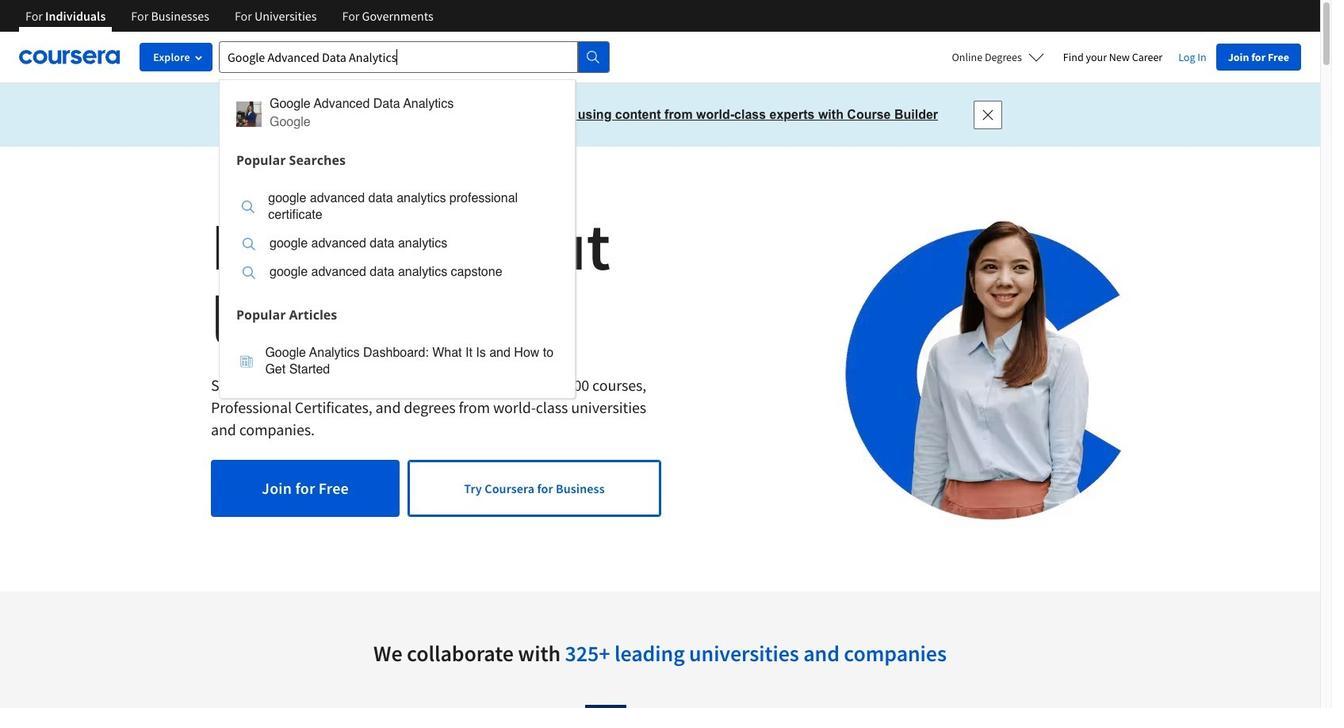 Task type: describe. For each thing, give the bounding box(es) containing it.
banner navigation
[[13, 0, 446, 44]]

autocomplete results list box
[[219, 79, 576, 399]]

list box inside autocomplete results list box
[[220, 174, 575, 301]]



Task type: locate. For each thing, give the bounding box(es) containing it.
alert
[[0, 83, 1321, 147]]

suggestion image image
[[236, 101, 262, 127], [242, 201, 255, 213], [243, 238, 255, 250], [243, 266, 255, 279], [240, 355, 253, 368]]

list box
[[220, 174, 575, 301]]

None search field
[[219, 41, 610, 399]]

What do you want to learn? text field
[[219, 41, 578, 73]]

university of michigan image
[[585, 705, 626, 708]]

coursera image
[[19, 44, 120, 70]]



Task type: vqa. For each thing, say whether or not it's contained in the screenshot.
first What from the top
no



